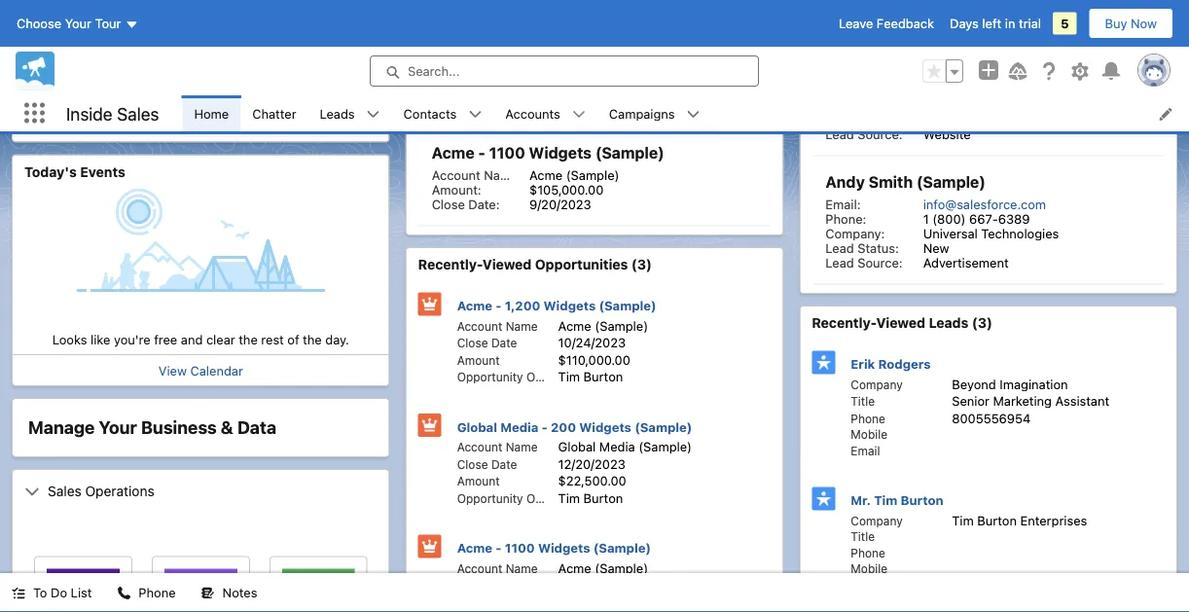Task type: vqa. For each thing, say whether or not it's contained in the screenshot.
second Opportunity Owner from the bottom of the page
no



Task type: describe. For each thing, give the bounding box(es) containing it.
leads link
[[308, 95, 367, 131]]

widgets for $110,000.00
[[544, 298, 596, 313]]

close date for acme
[[457, 336, 517, 350]]

tim right 'mr.'
[[874, 493, 898, 508]]

accounts
[[505, 106, 561, 121]]

contacts list item
[[392, 95, 494, 131]]

your for manage
[[99, 417, 137, 438]]

tour
[[95, 16, 121, 31]]

2 1 from the top
[[923, 211, 929, 226]]

back
[[304, 88, 333, 103]]

leads inside list item
[[320, 106, 355, 121]]

account name:
[[432, 68, 522, 83]]

erik
[[851, 357, 875, 371]]

1 lead from the top
[[826, 112, 854, 127]]

global media - 200 widgets (sample)
[[457, 420, 692, 434]]

data
[[237, 417, 276, 438]]

global for global media (sample)
[[558, 439, 596, 454]]

6389 inside the info@salesforce.com 1 (800) 667-6389
[[999, 83, 1030, 97]]

amy jordan (sample)
[[826, 44, 989, 63]]

view all link
[[178, 119, 224, 134]]

account for $110,000.00
[[457, 319, 503, 333]]

home link
[[182, 95, 241, 131]]

view calendar
[[158, 363, 243, 378]]

amount for acme
[[457, 353, 500, 367]]

1,200 for account name:
[[489, 44, 532, 63]]

- for 10/24/2023
[[478, 44, 486, 63]]

200
[[551, 420, 576, 434]]

universal technologies
[[923, 226, 1059, 240]]

nothing due today. be a go-getter, and check back soon.
[[33, 88, 369, 103]]

1 vertical spatial leads
[[929, 315, 969, 331]]

senior marketing assistant
[[952, 394, 1110, 408]]

campaigns link
[[598, 95, 687, 131]]

contacts link
[[392, 95, 468, 131]]

events
[[80, 164, 125, 180]]

recently-viewed opportunities (3)
[[418, 256, 652, 273]]

nothing
[[33, 88, 80, 103]]

acme - 1100 widgets (sample) for account name
[[457, 541, 651, 555]]

text default image inside campaigns list item
[[687, 108, 700, 121]]

text default image inside leads list item
[[367, 108, 380, 121]]

close date: for 1100
[[432, 197, 500, 211]]

company for rodgers
[[851, 378, 903, 391]]

2 lead status: from the top
[[826, 240, 899, 255]]

3 lead from the top
[[826, 240, 854, 255]]

media for -
[[501, 420, 539, 434]]

&
[[221, 417, 233, 438]]

owner for $22,500.00
[[527, 492, 563, 505]]

chatter link
[[241, 95, 308, 131]]

widgets for 10/24/2023
[[536, 44, 598, 63]]

opportunity owner tim burton for $22,500.00
[[457, 491, 623, 505]]

date for -
[[491, 336, 517, 350]]

all
[[209, 119, 224, 134]]

days
[[950, 16, 979, 31]]

soon.
[[336, 88, 369, 103]]

title phone mobile
[[851, 530, 888, 576]]

lead source: for advertisement
[[826, 255, 903, 270]]

go-
[[177, 88, 198, 103]]

recently-viewed leads (3)
[[812, 315, 993, 331]]

source: for advertisement
[[858, 255, 903, 270]]

date: for 1,200
[[469, 97, 500, 112]]

source: for website
[[858, 127, 903, 141]]

$22,500.00
[[558, 474, 627, 488]]

smith
[[869, 173, 913, 191]]

email:
[[826, 197, 861, 211]]

calendar
[[190, 363, 243, 378]]

days left in trial
[[950, 16, 1041, 31]]

choose your tour button
[[16, 8, 140, 39]]

amount: for acme - 1100 widgets (sample)
[[432, 182, 481, 197]]

contacts
[[404, 106, 457, 121]]

leave feedback link
[[839, 16, 934, 31]]

0 horizontal spatial and
[[181, 332, 203, 347]]

1 inside the info@salesforce.com 1 (800) 667-6389
[[923, 83, 929, 97]]

today.
[[109, 88, 144, 103]]

title for title phone mobile
[[851, 530, 875, 544]]

opportunity for acme
[[457, 370, 523, 384]]

you're
[[114, 332, 151, 347]]

assistant
[[1056, 394, 1110, 408]]

your for choose
[[65, 16, 92, 31]]

today's
[[24, 164, 77, 180]]

1 new from the top
[[923, 112, 950, 127]]

lead source: for website
[[826, 127, 903, 141]]

title for title
[[851, 395, 875, 408]]

inside
[[66, 103, 113, 124]]

view for view calendar
[[158, 363, 187, 378]]

acme (sample) for $105,000.00
[[558, 561, 648, 575]]

home
[[194, 106, 229, 121]]

sales operations
[[48, 483, 155, 499]]

to do list button
[[0, 573, 104, 612]]

10/24/2023 for close date
[[558, 335, 626, 350]]

amy
[[826, 44, 860, 63]]

choose your tour
[[17, 16, 121, 31]]

beyond imagination
[[952, 377, 1068, 391]]

date for media
[[491, 457, 517, 471]]

opportunities
[[535, 256, 628, 273]]

account for $22,500.00
[[457, 440, 503, 454]]

buy now button
[[1089, 8, 1174, 39]]

to do list
[[33, 585, 92, 600]]

info@salesforce.com for info@salesforce.com 1 (800) 667-6389
[[923, 68, 1046, 83]]

looks like you're free and clear the rest of the day.
[[52, 332, 349, 347]]

global media (sample)
[[558, 439, 692, 454]]

feedback
[[877, 16, 934, 31]]

8005556954
[[952, 411, 1031, 425]]

company:
[[826, 226, 885, 240]]

text default image inside notes button
[[201, 586, 215, 600]]

of
[[287, 332, 299, 347]]

search...
[[408, 64, 460, 78]]

acme (sample) for 10/24/2023
[[558, 318, 648, 333]]

tim up "global media - 200 widgets (sample)"
[[558, 369, 580, 384]]

phone:
[[826, 211, 867, 226]]

1 info@salesforce.com link from the top
[[923, 68, 1046, 83]]

burton left the enterprises
[[978, 513, 1017, 528]]

account name for -
[[457, 440, 538, 454]]

name for 1,200
[[506, 319, 538, 333]]

notes
[[223, 585, 257, 600]]

beyond
[[952, 377, 997, 391]]

4 lead from the top
[[826, 255, 854, 270]]

amount: for acme - 1,200 widgets (sample)
[[432, 83, 481, 97]]

1 mobile from the top
[[851, 428, 888, 441]]

universal
[[923, 226, 978, 240]]

accounts list item
[[494, 95, 598, 131]]

mobile email
[[851, 428, 888, 457]]

senior
[[952, 394, 990, 408]]

trial
[[1019, 16, 1041, 31]]

$110,000.00 for amount
[[558, 352, 631, 367]]

today's events
[[24, 164, 125, 180]]

acme - 1100 widgets (sample) for account name:
[[432, 144, 665, 162]]

amount for global
[[457, 475, 500, 488]]

0 vertical spatial sales
[[117, 103, 159, 124]]

mr.
[[851, 493, 871, 508]]

phone inside title phone mobile
[[851, 546, 886, 560]]

name: for account name:
[[484, 68, 522, 83]]

1 (800) 667-6389
[[923, 211, 1030, 226]]

imagination
[[1000, 377, 1068, 391]]

burton up "global media - 200 widgets (sample)"
[[584, 369, 623, 384]]

tim left the enterprises
[[952, 513, 974, 528]]

date: for 1100
[[469, 197, 500, 211]]

text default image inside contacts list item
[[468, 108, 482, 121]]

2 status: from the top
[[858, 240, 899, 255]]

manage your business & data
[[28, 417, 276, 438]]

sales inside sales operations dropdown button
[[48, 483, 82, 499]]

mr. tim burton
[[851, 493, 944, 508]]

(3) for recently-viewed leads (3)
[[972, 315, 993, 331]]

recently- for recently-viewed opportunities (3)
[[418, 256, 483, 273]]

burton right 'mr.'
[[901, 493, 944, 508]]

2 667- from the top
[[970, 211, 999, 226]]



Task type: locate. For each thing, give the bounding box(es) containing it.
1 horizontal spatial and
[[240, 88, 262, 103]]

opportunity owner tim burton down $22,500.00
[[457, 491, 623, 505]]

1 vertical spatial 1,200
[[505, 298, 541, 313]]

your right manage
[[99, 417, 137, 438]]

1 vertical spatial source:
[[858, 255, 903, 270]]

campaigns list item
[[598, 95, 712, 131]]

andy smith (sample)
[[826, 173, 986, 191]]

10/24/2023
[[530, 97, 597, 112], [558, 335, 626, 350]]

0 horizontal spatial sales
[[48, 483, 82, 499]]

widgets up "global media (sample)"
[[579, 420, 632, 434]]

mobile
[[851, 428, 888, 441], [851, 562, 888, 576]]

0 vertical spatial lead source:
[[826, 127, 903, 141]]

1 horizontal spatial recently-
[[812, 315, 876, 331]]

1 vertical spatial date:
[[469, 197, 500, 211]]

recently-
[[418, 256, 483, 273], [812, 315, 876, 331]]

leads up rodgers
[[929, 315, 969, 331]]

1 vertical spatial title
[[851, 530, 875, 544]]

standard product2 image
[[64, 569, 102, 612]]

email
[[851, 444, 880, 457]]

0 vertical spatial $105,000.00
[[530, 182, 604, 197]]

opportunity owner tim burton for $110,000.00
[[457, 369, 623, 384]]

campaigns
[[609, 106, 675, 121]]

10/24/2023 down search... button at the top of page
[[530, 97, 597, 112]]

6389 down in
[[999, 83, 1030, 97]]

the
[[239, 332, 258, 347], [303, 332, 322, 347]]

(800)
[[933, 83, 966, 97], [933, 211, 966, 226]]

1 vertical spatial $110,000.00
[[558, 352, 631, 367]]

name: up accounts link
[[484, 68, 522, 83]]

1100 for account name:
[[489, 144, 525, 162]]

2 owner from the top
[[527, 492, 563, 505]]

1,200
[[489, 44, 532, 63], [505, 298, 541, 313]]

2 name: from the top
[[484, 167, 522, 182]]

sales
[[117, 103, 159, 124], [48, 483, 82, 499]]

text default image left to
[[12, 586, 25, 600]]

1 close date: from the top
[[432, 97, 500, 112]]

leave feedback
[[839, 16, 934, 31]]

widgets for 9/20/2023
[[529, 144, 592, 162]]

account name for 1100
[[457, 562, 538, 575]]

(3) up beyond
[[972, 315, 993, 331]]

1 vertical spatial 667-
[[970, 211, 999, 226]]

in
[[1005, 16, 1016, 31]]

text default image down search... button at the top of page
[[572, 108, 586, 121]]

notes button
[[189, 573, 269, 612]]

1 vertical spatial view
[[158, 363, 187, 378]]

1 name: from the top
[[484, 68, 522, 83]]

0 vertical spatial $110,000.00
[[530, 83, 602, 97]]

title inside title phone mobile
[[851, 530, 875, 544]]

rest
[[261, 332, 284, 347]]

1 vertical spatial lead status:
[[826, 240, 899, 255]]

lead source: down 'company:'
[[826, 255, 903, 270]]

2 date from the top
[[491, 457, 517, 471]]

amount: down search...
[[432, 83, 481, 97]]

0 vertical spatial phone
[[851, 412, 886, 425]]

2 source: from the top
[[858, 255, 903, 270]]

manage
[[28, 417, 95, 438]]

2 lead source: from the top
[[826, 255, 903, 270]]

operations
[[85, 483, 155, 499]]

0 vertical spatial (800)
[[933, 83, 966, 97]]

0 vertical spatial 667-
[[970, 83, 999, 97]]

1 title from the top
[[851, 395, 875, 408]]

phone up 'mobile email'
[[851, 412, 886, 425]]

text default image down soon.
[[367, 108, 380, 121]]

0 vertical spatial global
[[457, 420, 497, 434]]

0 horizontal spatial your
[[65, 16, 92, 31]]

2 vertical spatial account name
[[457, 562, 538, 575]]

0 vertical spatial amount:
[[432, 83, 481, 97]]

owner down $22,500.00
[[527, 492, 563, 505]]

1 owner from the top
[[527, 370, 563, 384]]

1 acme (sample) from the top
[[558, 318, 648, 333]]

account for 10/24/2023
[[432, 68, 480, 83]]

name
[[506, 319, 538, 333], [506, 440, 538, 454], [506, 562, 538, 575]]

widgets up account name: acme (sample)
[[529, 144, 592, 162]]

phone inside phone button
[[139, 585, 176, 600]]

2 account name from the top
[[457, 440, 538, 454]]

company for tim
[[851, 514, 903, 528]]

0 vertical spatial new
[[923, 112, 950, 127]]

leave
[[839, 16, 873, 31]]

acme - 1100 widgets (sample)
[[432, 144, 665, 162], [457, 541, 651, 555]]

your inside dropdown button
[[65, 16, 92, 31]]

1 company from the top
[[851, 378, 903, 391]]

0 vertical spatial 1100
[[489, 144, 525, 162]]

sales down today.
[[117, 103, 159, 124]]

source:
[[858, 127, 903, 141], [858, 255, 903, 270]]

lead source: up 'andy'
[[826, 127, 903, 141]]

new down 1 (800) 667-6389
[[923, 240, 950, 255]]

1 vertical spatial amount
[[457, 475, 500, 488]]

0 horizontal spatial media
[[501, 420, 539, 434]]

(3) for recently-viewed opportunities (3)
[[632, 256, 652, 273]]

media
[[501, 420, 539, 434], [599, 439, 635, 454]]

date: down account name: acme (sample)
[[469, 197, 500, 211]]

lead status: up 'andy'
[[826, 112, 899, 127]]

close date: down account name: acme (sample)
[[432, 197, 500, 211]]

new down the info@salesforce.com 1 (800) 667-6389
[[923, 112, 950, 127]]

tim burton enterprises
[[952, 513, 1088, 528]]

1 vertical spatial status:
[[858, 240, 899, 255]]

0 horizontal spatial viewed
[[483, 256, 532, 273]]

name: down accounts link
[[484, 167, 522, 182]]

acme (sample) down opportunities
[[558, 318, 648, 333]]

1 horizontal spatial leads
[[929, 315, 969, 331]]

widgets up accounts list item
[[536, 44, 598, 63]]

0 vertical spatial view
[[178, 119, 206, 134]]

media left 200
[[501, 420, 539, 434]]

0 vertical spatial leads
[[320, 106, 355, 121]]

info@salesforce.com up universal technologies
[[923, 197, 1046, 211]]

0 vertical spatial acme (sample)
[[558, 318, 648, 333]]

your left "tour"
[[65, 16, 92, 31]]

close date down "global media - 200 widgets (sample)"
[[457, 457, 517, 471]]

2 opportunity from the top
[[457, 492, 523, 505]]

close date down recently-viewed opportunities (3)
[[457, 336, 517, 350]]

1 down amy jordan (sample)
[[923, 83, 929, 97]]

jordan
[[864, 44, 916, 63]]

$110,000.00
[[530, 83, 602, 97], [558, 352, 631, 367]]

text default image down account name:
[[468, 108, 482, 121]]

0 vertical spatial lead status:
[[826, 112, 899, 127]]

0 vertical spatial company
[[851, 378, 903, 391]]

1 horizontal spatial sales
[[117, 103, 159, 124]]

name: for account name: acme (sample)
[[484, 167, 522, 182]]

company down erik
[[851, 378, 903, 391]]

buy now
[[1105, 16, 1157, 31]]

0 vertical spatial info@salesforce.com link
[[923, 68, 1046, 83]]

3 amount from the top
[[457, 596, 500, 609]]

status: down phone:
[[858, 240, 899, 255]]

leads down soon.
[[320, 106, 355, 121]]

opportunity for global
[[457, 492, 523, 505]]

3 name from the top
[[506, 562, 538, 575]]

media up 12/20/2023 in the bottom of the page
[[599, 439, 635, 454]]

left
[[982, 16, 1002, 31]]

phone down 'mr.'
[[851, 546, 886, 560]]

667- up the advertisement
[[970, 211, 999, 226]]

mobile up 'email'
[[851, 428, 888, 441]]

media for (sample)
[[599, 439, 635, 454]]

2 new from the top
[[923, 240, 950, 255]]

12/20/2023
[[558, 457, 626, 471]]

0 vertical spatial title
[[851, 395, 875, 408]]

2 title from the top
[[851, 530, 875, 544]]

0 vertical spatial 1
[[923, 83, 929, 97]]

acme - 1,200 widgets (sample) down recently-viewed opportunities (3)
[[457, 298, 657, 313]]

1 vertical spatial $105,000.00
[[558, 595, 633, 609]]

account name for 1,200
[[457, 319, 538, 333]]

1 date: from the top
[[469, 97, 500, 112]]

day.
[[325, 332, 349, 347]]

list containing home
[[182, 95, 1189, 131]]

name for 1100
[[506, 562, 538, 575]]

close date for global
[[457, 457, 517, 471]]

1 amount: from the top
[[432, 83, 481, 97]]

andy
[[826, 173, 865, 191]]

recently- for recently-viewed leads (3)
[[812, 315, 876, 331]]

1 vertical spatial close date:
[[432, 197, 500, 211]]

1 source: from the top
[[858, 127, 903, 141]]

(3) right opportunities
[[632, 256, 652, 273]]

1 vertical spatial acme - 1,200 widgets (sample)
[[457, 298, 657, 313]]

opportunity
[[457, 370, 523, 384], [457, 492, 523, 505]]

tim down $22,500.00
[[558, 491, 580, 505]]

owner for $110,000.00
[[527, 370, 563, 384]]

account name: acme (sample)
[[432, 167, 620, 182]]

0 vertical spatial 1,200
[[489, 44, 532, 63]]

acme - 1100 widgets (sample) up account name: acme (sample)
[[432, 144, 665, 162]]

1 close date from the top
[[457, 336, 517, 350]]

buy
[[1105, 16, 1128, 31]]

1 vertical spatial new
[[923, 240, 950, 255]]

1 the from the left
[[239, 332, 258, 347]]

widgets
[[536, 44, 598, 63], [529, 144, 592, 162], [544, 298, 596, 313], [579, 420, 632, 434], [538, 541, 590, 555]]

1 vertical spatial and
[[181, 332, 203, 347]]

0 vertical spatial close date
[[457, 336, 517, 350]]

0 vertical spatial media
[[501, 420, 539, 434]]

standard pricebook2 image
[[182, 569, 220, 612]]

text default image right standard product2 image
[[117, 586, 131, 600]]

viewed up rodgers
[[876, 315, 926, 331]]

3 account name from the top
[[457, 562, 538, 575]]

1 info@salesforce.com from the top
[[923, 68, 1046, 83]]

free
[[154, 332, 177, 347]]

$105,000.00 for account name:
[[530, 182, 604, 197]]

1 status: from the top
[[858, 112, 899, 127]]

1 name from the top
[[506, 319, 538, 333]]

accounts link
[[494, 95, 572, 131]]

1 vertical spatial opportunity owner tim burton
[[457, 491, 623, 505]]

1 opportunity owner tim burton from the top
[[457, 369, 623, 384]]

0 vertical spatial date
[[491, 336, 517, 350]]

0 vertical spatial name
[[506, 319, 538, 333]]

$110,000.00 up "global media - 200 widgets (sample)"
[[558, 352, 631, 367]]

mobile down 'mr.'
[[851, 562, 888, 576]]

technologies
[[981, 226, 1059, 240]]

-
[[478, 44, 486, 63], [478, 144, 486, 162], [496, 298, 502, 313], [542, 420, 548, 434], [496, 541, 502, 555]]

date: down account name:
[[469, 97, 500, 112]]

widgets down opportunities
[[544, 298, 596, 313]]

0 horizontal spatial (3)
[[632, 256, 652, 273]]

text default image left notes
[[201, 586, 215, 600]]

1 vertical spatial 10/24/2023
[[558, 335, 626, 350]]

lead source:
[[826, 127, 903, 141], [826, 255, 903, 270]]

1 6389 from the top
[[999, 83, 1030, 97]]

name for -
[[506, 440, 538, 454]]

lead status: down phone:
[[826, 240, 899, 255]]

2 info@salesforce.com from the top
[[923, 197, 1046, 211]]

(800) up the advertisement
[[933, 211, 966, 226]]

5
[[1061, 16, 1069, 31]]

2 vertical spatial name
[[506, 562, 538, 575]]

2 date: from the top
[[469, 197, 500, 211]]

0 vertical spatial status:
[[858, 112, 899, 127]]

enterprises
[[1021, 513, 1088, 528]]

now
[[1131, 16, 1157, 31]]

1 down andy smith (sample)
[[923, 211, 929, 226]]

acme - 1,200 widgets (sample)
[[432, 44, 671, 63], [457, 298, 657, 313]]

1 vertical spatial date
[[491, 457, 517, 471]]

view for view all
[[178, 119, 206, 134]]

2 6389 from the top
[[999, 211, 1030, 226]]

acme - 1100 widgets (sample) down $22,500.00
[[457, 541, 651, 555]]

0 vertical spatial opportunity
[[457, 370, 523, 384]]

1
[[923, 83, 929, 97], [923, 211, 929, 226]]

info@salesforce.com
[[923, 68, 1046, 83], [923, 197, 1046, 211]]

list
[[182, 95, 1189, 131]]

1 horizontal spatial media
[[599, 439, 635, 454]]

sales operations button
[[13, 470, 389, 511]]

title down 'mr.'
[[851, 530, 875, 544]]

list
[[71, 585, 92, 600]]

owner up 200
[[527, 370, 563, 384]]

acme - 1,200 widgets (sample) for account name:
[[432, 44, 671, 63]]

and up chatter
[[240, 88, 262, 103]]

1 vertical spatial recently-
[[812, 315, 876, 331]]

1 vertical spatial 6389
[[999, 211, 1030, 226]]

2 vertical spatial amount
[[457, 596, 500, 609]]

marketing
[[993, 394, 1052, 408]]

status:
[[858, 112, 899, 127], [858, 240, 899, 255]]

viewed for opportunities
[[483, 256, 532, 273]]

0 vertical spatial text default image
[[468, 108, 482, 121]]

close date: down account name:
[[432, 97, 500, 112]]

(800) up "website"
[[933, 83, 966, 97]]

info@salesforce.com down left on the top of the page
[[923, 68, 1046, 83]]

0 vertical spatial (3)
[[632, 256, 652, 273]]

1 horizontal spatial your
[[99, 417, 137, 438]]

1 lead status: from the top
[[826, 112, 899, 127]]

$110,000.00 up the accounts
[[530, 83, 602, 97]]

2 name from the top
[[506, 440, 538, 454]]

$110,000.00 for amount:
[[530, 83, 602, 97]]

0 vertical spatial viewed
[[483, 256, 532, 273]]

1,200 up account name:
[[489, 44, 532, 63]]

0 horizontal spatial recently-
[[418, 256, 483, 273]]

acme (sample) down $22,500.00
[[558, 561, 648, 575]]

title down erik
[[851, 395, 875, 408]]

2 info@salesforce.com link from the top
[[923, 197, 1046, 211]]

0 vertical spatial recently-
[[418, 256, 483, 273]]

0 vertical spatial opportunity owner tim burton
[[457, 369, 623, 384]]

info@salesforce.com link down left on the top of the page
[[923, 68, 1046, 83]]

1 vertical spatial text default image
[[12, 586, 25, 600]]

1100 for account name
[[505, 541, 535, 555]]

phone left standard pricebook2 icon
[[139, 585, 176, 600]]

company down 'mr.'
[[851, 514, 903, 528]]

- for $110,000.00
[[496, 298, 502, 313]]

amount: down contacts list item
[[432, 182, 481, 197]]

1 vertical spatial acme - 1100 widgets (sample)
[[457, 541, 651, 555]]

global left 200
[[457, 420, 497, 434]]

source: down 'company:'
[[858, 255, 903, 270]]

667- inside the info@salesforce.com 1 (800) 667-6389
[[970, 83, 999, 97]]

standard quote image
[[299, 569, 338, 612]]

2 opportunity owner tim burton from the top
[[457, 491, 623, 505]]

10/24/2023 for close date:
[[530, 97, 597, 112]]

2 mobile from the top
[[851, 562, 888, 576]]

1 vertical spatial acme (sample)
[[558, 561, 648, 575]]

due
[[83, 88, 105, 103]]

0 vertical spatial close date:
[[432, 97, 500, 112]]

date down "global media - 200 widgets (sample)"
[[491, 457, 517, 471]]

$105,000.00
[[530, 182, 604, 197], [558, 595, 633, 609]]

1 vertical spatial name:
[[484, 167, 522, 182]]

amount
[[457, 353, 500, 367], [457, 475, 500, 488], [457, 596, 500, 609]]

and right free
[[181, 332, 203, 347]]

2 lead from the top
[[826, 127, 854, 141]]

widgets down $22,500.00
[[538, 541, 590, 555]]

667- up "website"
[[970, 83, 999, 97]]

1 horizontal spatial viewed
[[876, 315, 926, 331]]

phone button
[[106, 573, 187, 612]]

source: up smith
[[858, 127, 903, 141]]

1 667- from the top
[[970, 83, 999, 97]]

2 vertical spatial phone
[[139, 585, 176, 600]]

2 amount: from the top
[[432, 182, 481, 197]]

10/24/2023 down opportunities
[[558, 335, 626, 350]]

viewed for leads
[[876, 315, 926, 331]]

rodgers
[[879, 357, 931, 371]]

owner
[[527, 370, 563, 384], [527, 492, 563, 505]]

1 horizontal spatial global
[[558, 439, 596, 454]]

be
[[148, 88, 163, 103]]

advertisement
[[923, 255, 1009, 270]]

0 vertical spatial 10/24/2023
[[530, 97, 597, 112]]

text default image left sales operations
[[24, 484, 40, 500]]

acme - 1,200 widgets (sample) for account name
[[457, 298, 657, 313]]

viewed left opportunities
[[483, 256, 532, 273]]

text default image inside phone button
[[117, 586, 131, 600]]

view
[[178, 119, 206, 134], [158, 363, 187, 378]]

text default image inside accounts list item
[[572, 108, 586, 121]]

close date: for 1,200
[[432, 97, 500, 112]]

1 vertical spatial info@salesforce.com
[[923, 197, 1046, 211]]

0 vertical spatial your
[[65, 16, 92, 31]]

1 amount from the top
[[457, 353, 500, 367]]

1 (800) from the top
[[933, 83, 966, 97]]

0 vertical spatial acme - 1100 widgets (sample)
[[432, 144, 665, 162]]

account name
[[457, 319, 538, 333], [457, 440, 538, 454], [457, 562, 538, 575]]

a
[[167, 88, 174, 103]]

burton down $22,500.00
[[584, 491, 623, 505]]

status: up smith
[[858, 112, 899, 127]]

0 horizontal spatial text default image
[[12, 586, 25, 600]]

text default image inside sales operations dropdown button
[[24, 484, 40, 500]]

text default image right the campaigns
[[687, 108, 700, 121]]

1 vertical spatial phone
[[851, 546, 886, 560]]

2 acme (sample) from the top
[[558, 561, 648, 575]]

acme - 1,200 widgets (sample) up accounts list item
[[432, 44, 671, 63]]

6389 up the advertisement
[[999, 211, 1030, 226]]

account
[[432, 68, 480, 83], [432, 167, 480, 182], [457, 319, 503, 333], [457, 440, 503, 454], [457, 562, 503, 575]]

2 amount from the top
[[457, 475, 500, 488]]

- for 9/20/2023
[[478, 144, 486, 162]]

the left rest
[[239, 332, 258, 347]]

looks
[[52, 332, 87, 347]]

view left all
[[178, 119, 206, 134]]

0 horizontal spatial leads
[[320, 106, 355, 121]]

0 vertical spatial account name
[[457, 319, 538, 333]]

view down free
[[158, 363, 187, 378]]

view calendar link
[[158, 363, 243, 378]]

1 vertical spatial sales
[[48, 483, 82, 499]]

info@salesforce.com for info@salesforce.com
[[923, 197, 1046, 211]]

info@salesforce.com 1 (800) 667-6389
[[923, 68, 1046, 97]]

and
[[240, 88, 262, 103], [181, 332, 203, 347]]

0 vertical spatial source:
[[858, 127, 903, 141]]

1 1 from the top
[[923, 83, 929, 97]]

new
[[923, 112, 950, 127], [923, 240, 950, 255]]

0 vertical spatial info@salesforce.com
[[923, 68, 1046, 83]]

2 (800) from the top
[[933, 211, 966, 226]]

2 close date: from the top
[[432, 197, 500, 211]]

info@salesforce.com link
[[923, 68, 1046, 83], [923, 197, 1046, 211]]

the right 'of'
[[303, 332, 322, 347]]

sales left "operations"
[[48, 483, 82, 499]]

2 the from the left
[[303, 332, 322, 347]]

1 account name from the top
[[457, 319, 538, 333]]

0 vertical spatial name:
[[484, 68, 522, 83]]

global down "global media - 200 widgets (sample)"
[[558, 439, 596, 454]]

company
[[851, 378, 903, 391], [851, 514, 903, 528]]

1 vertical spatial info@salesforce.com link
[[923, 197, 1046, 211]]

1 vertical spatial close date
[[457, 457, 517, 471]]

view all
[[178, 119, 224, 134]]

0 horizontal spatial global
[[457, 420, 497, 434]]

1 lead source: from the top
[[826, 127, 903, 141]]

close date:
[[432, 97, 500, 112], [432, 197, 500, 211]]

2 company from the top
[[851, 514, 903, 528]]

(800) inside the info@salesforce.com 1 (800) 667-6389
[[933, 83, 966, 97]]

leads list item
[[308, 95, 392, 131]]

1 vertical spatial global
[[558, 439, 596, 454]]

to
[[33, 585, 47, 600]]

getter,
[[198, 88, 237, 103]]

$105,000.00 for account name
[[558, 595, 633, 609]]

1 vertical spatial (3)
[[972, 315, 993, 331]]

1 date from the top
[[491, 336, 517, 350]]

website
[[923, 127, 971, 141]]

lead
[[826, 112, 854, 127], [826, 127, 854, 141], [826, 240, 854, 255], [826, 255, 854, 270]]

opportunity owner tim burton up 200
[[457, 369, 623, 384]]

0 vertical spatial 6389
[[999, 83, 1030, 97]]

group
[[923, 59, 964, 83]]

1 vertical spatial 1
[[923, 211, 929, 226]]

1,200 for account name
[[505, 298, 541, 313]]

1 horizontal spatial the
[[303, 332, 322, 347]]

text default image
[[367, 108, 380, 121], [572, 108, 586, 121], [687, 108, 700, 121], [24, 484, 40, 500], [117, 586, 131, 600], [201, 586, 215, 600]]

1 opportunity from the top
[[457, 370, 523, 384]]

date down recently-viewed opportunities (3)
[[491, 336, 517, 350]]

global for global media - 200 widgets (sample)
[[457, 420, 497, 434]]

1 horizontal spatial text default image
[[468, 108, 482, 121]]

2 close date from the top
[[457, 457, 517, 471]]

1,200 down recently-viewed opportunities (3)
[[505, 298, 541, 313]]

text default image
[[468, 108, 482, 121], [12, 586, 25, 600]]

amount:
[[432, 83, 481, 97], [432, 182, 481, 197]]

0 vertical spatial owner
[[527, 370, 563, 384]]

1 vertical spatial amount:
[[432, 182, 481, 197]]

text default image inside 'to do list' button
[[12, 586, 25, 600]]

1 vertical spatial opportunity
[[457, 492, 523, 505]]

info@salesforce.com link up universal technologies
[[923, 197, 1046, 211]]

0 horizontal spatial the
[[239, 332, 258, 347]]

(sample)
[[602, 44, 671, 63], [920, 44, 989, 63], [596, 144, 665, 162], [566, 167, 620, 182], [917, 173, 986, 191], [599, 298, 657, 313], [595, 318, 648, 333], [635, 420, 692, 434], [639, 439, 692, 454], [594, 541, 651, 555], [595, 561, 648, 575]]



